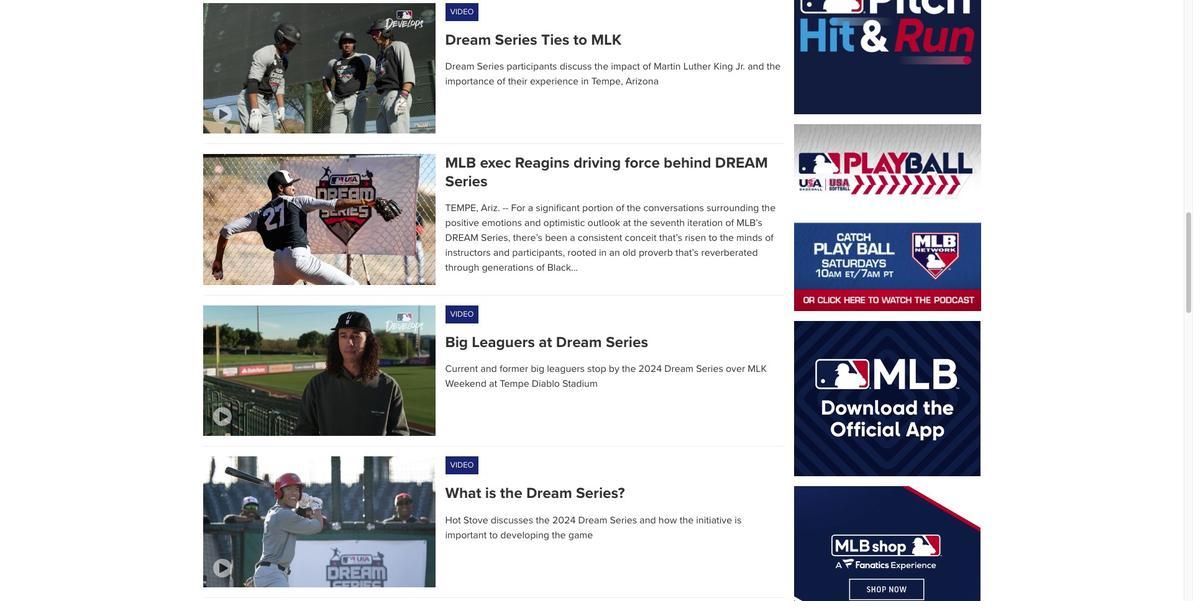 Task type: vqa. For each thing, say whether or not it's contained in the screenshot.
Series inside the MLB exec Reagins driving force behind DREAM Series
yes



Task type: locate. For each thing, give the bounding box(es) containing it.
mlk right over
[[748, 363, 767, 375]]

series left over
[[696, 363, 723, 375]]

of down surrounding
[[725, 217, 734, 229]]

1 vertical spatial video
[[450, 309, 474, 319]]

- right ariz.
[[503, 202, 506, 214]]

1 vertical spatial to
[[709, 232, 717, 244]]

in left an
[[599, 247, 607, 259]]

1 horizontal spatial 2024
[[639, 363, 662, 375]]

at inside "tempe, ariz. -- for a significant portion of the conversations surrounding the positive emotions and optimistic outlook at the seventh iteration of mlb's dream series, there's been a consistent conceit that's risen to the minds of instructors and participants, rooted in an old proverb that's reverberated through generations of black..."
[[623, 217, 631, 229]]

there's
[[513, 232, 543, 244]]

portion
[[582, 202, 613, 214]]

instructors
[[445, 247, 491, 259]]

consistent
[[578, 232, 622, 244]]

is right the initiative
[[735, 514, 742, 527]]

1 vertical spatial dream
[[445, 232, 478, 244]]

at up big
[[539, 334, 552, 352]]

behind
[[664, 154, 711, 172]]

through
[[445, 262, 479, 274]]

of
[[643, 60, 651, 73], [497, 75, 505, 88], [616, 202, 624, 214], [725, 217, 734, 229], [765, 232, 774, 244], [536, 262, 545, 274]]

1 vertical spatial in
[[599, 247, 607, 259]]

0 horizontal spatial dream
[[445, 232, 478, 244]]

2 vertical spatial video
[[450, 461, 474, 471]]

1 horizontal spatial is
[[735, 514, 742, 527]]

at up the conceit
[[623, 217, 631, 229]]

dream inside mlb exec reagins driving force behind dream series
[[715, 154, 768, 172]]

big leaguers at dream series link
[[445, 334, 784, 352]]

arizona
[[626, 75, 659, 88]]

a right for
[[528, 202, 533, 214]]

1 vertical spatial advertisement element
[[794, 487, 981, 602]]

2 vertical spatial to
[[489, 529, 498, 542]]

series inside "link"
[[495, 31, 537, 49]]

1 vertical spatial is
[[735, 514, 742, 527]]

series inside hot stove discusses the 2024 dream series and how the initiative is important to developing the game
[[610, 514, 637, 527]]

0 vertical spatial mlk
[[591, 31, 622, 49]]

to
[[573, 31, 587, 49], [709, 232, 717, 244], [489, 529, 498, 542]]

ariz.
[[481, 202, 500, 214]]

- left for
[[505, 202, 508, 214]]

hot
[[445, 514, 461, 527]]

0 vertical spatial to
[[573, 31, 587, 49]]

dream down positive
[[445, 232, 478, 244]]

what is the dream series? link
[[445, 485, 784, 503]]

and inside hot stove discusses the 2024 dream series and how the initiative is important to developing the game
[[640, 514, 656, 527]]

dream series ties to mlk
[[445, 31, 622, 49]]

2 video from the top
[[450, 309, 474, 319]]

2 horizontal spatial to
[[709, 232, 717, 244]]

is inside hot stove discusses the 2024 dream series and how the initiative is important to developing the game
[[735, 514, 742, 527]]

developing
[[500, 529, 549, 542]]

0 horizontal spatial to
[[489, 529, 498, 542]]

at
[[623, 217, 631, 229], [539, 334, 552, 352], [489, 378, 497, 390]]

1 vertical spatial mlk
[[748, 363, 767, 375]]

and right jr.
[[748, 60, 764, 73]]

mlk
[[591, 31, 622, 49], [748, 363, 767, 375]]

-
[[503, 202, 506, 214], [505, 202, 508, 214]]

what is the dream series?
[[445, 485, 625, 503]]

video
[[450, 7, 474, 17], [450, 309, 474, 319], [450, 461, 474, 471]]

2024 right by
[[639, 363, 662, 375]]

to inside "tempe, ariz. -- for a significant portion of the conversations surrounding the positive emotions and optimistic outlook at the seventh iteration of mlb's dream series, there's been a consistent conceit that's risen to the minds of instructors and participants, rooted in an old proverb that's reverberated through generations of black..."
[[709, 232, 717, 244]]

series
[[495, 31, 537, 49], [477, 60, 504, 73], [445, 173, 488, 191], [606, 334, 648, 352], [696, 363, 723, 375], [610, 514, 637, 527]]

2 horizontal spatial at
[[623, 217, 631, 229]]

1 horizontal spatial to
[[573, 31, 587, 49]]

series down what is the dream series? link
[[610, 514, 637, 527]]

that's
[[659, 232, 682, 244], [675, 247, 699, 259]]

1 horizontal spatial in
[[599, 247, 607, 259]]

stove
[[463, 514, 488, 527]]

that's down risen
[[675, 247, 699, 259]]

0 vertical spatial dream
[[715, 154, 768, 172]]

dream
[[445, 31, 491, 49], [445, 60, 474, 73], [556, 334, 602, 352], [664, 363, 693, 375], [526, 485, 572, 503], [578, 514, 607, 527]]

series up importance
[[477, 60, 504, 73]]

experience
[[530, 75, 579, 88]]

0 vertical spatial advertisement element
[[794, 321, 981, 477]]

video for dream
[[450, 7, 474, 17]]

to down discusses
[[489, 529, 498, 542]]

1 vertical spatial at
[[539, 334, 552, 352]]

ties
[[541, 31, 569, 49]]

dream up surrounding
[[715, 154, 768, 172]]

2 vertical spatial at
[[489, 378, 497, 390]]

to right the ties
[[573, 31, 587, 49]]

a
[[528, 202, 533, 214], [570, 232, 575, 244]]

1 vertical spatial a
[[570, 232, 575, 244]]

1 vertical spatial that's
[[675, 247, 699, 259]]

former
[[500, 363, 528, 375]]

tempe
[[500, 378, 529, 390]]

tempe,
[[445, 202, 478, 214]]

0 vertical spatial a
[[528, 202, 533, 214]]

1 horizontal spatial mlk
[[748, 363, 767, 375]]

leaguers
[[547, 363, 585, 375]]

dream inside hot stove discusses the 2024 dream series and how the initiative is important to developing the game
[[578, 514, 607, 527]]

and inside dream series participants discuss the impact of martin luther king jr. and the importance of their experience in tempe, arizona
[[748, 60, 764, 73]]

importance
[[445, 75, 494, 88]]

what
[[445, 485, 481, 503]]

impact
[[611, 60, 640, 73]]

in
[[581, 75, 589, 88], [599, 247, 607, 259]]

mlk up the impact
[[591, 31, 622, 49]]

dream
[[715, 154, 768, 172], [445, 232, 478, 244]]

0 horizontal spatial 2024
[[552, 514, 576, 527]]

series down mlb
[[445, 173, 488, 191]]

tempe, ariz. -- for a significant portion of the conversations surrounding the positive emotions and optimistic outlook at the seventh iteration of mlb's dream series, there's been a consistent conceit that's risen to the minds of instructors and participants, rooted in an old proverb that's reverberated through generations of black...
[[445, 202, 776, 274]]

advertisement element
[[794, 321, 981, 477], [794, 487, 981, 602]]

and left how at the bottom right of page
[[640, 514, 656, 527]]

big
[[445, 334, 468, 352]]

0 vertical spatial at
[[623, 217, 631, 229]]

0 vertical spatial video
[[450, 7, 474, 17]]

that's down seventh
[[659, 232, 682, 244]]

discusses
[[491, 514, 533, 527]]

and
[[748, 60, 764, 73], [524, 217, 541, 229], [493, 247, 510, 259], [481, 363, 497, 375], [640, 514, 656, 527]]

an
[[609, 247, 620, 259]]

2 - from the left
[[505, 202, 508, 214]]

big leaguers at dream series
[[445, 334, 648, 352]]

0 horizontal spatial at
[[489, 378, 497, 390]]

dream inside "link"
[[445, 31, 491, 49]]

and inside the current and former big leaguers stop by the 2024 dream series over mlk weekend at tempe diablo stadium
[[481, 363, 497, 375]]

the
[[594, 60, 608, 73], [767, 60, 781, 73], [627, 202, 641, 214], [762, 202, 776, 214], [634, 217, 648, 229], [720, 232, 734, 244], [622, 363, 636, 375], [500, 485, 522, 503], [536, 514, 550, 527], [680, 514, 694, 527], [552, 529, 566, 542]]

0 horizontal spatial in
[[581, 75, 589, 88]]

0 vertical spatial 2024
[[639, 363, 662, 375]]

stop
[[587, 363, 606, 375]]

mlk inside the current and former big leaguers stop by the 2024 dream series over mlk weekend at tempe diablo stadium
[[748, 363, 767, 375]]

to down the "iteration"
[[709, 232, 717, 244]]

mlk inside "link"
[[591, 31, 622, 49]]

series up participants
[[495, 31, 537, 49]]

video for what
[[450, 461, 474, 471]]

at inside the current and former big leaguers stop by the 2024 dream series over mlk weekend at tempe diablo stadium
[[489, 378, 497, 390]]

important
[[445, 529, 487, 542]]

tempe,
[[591, 75, 623, 88]]

series,
[[481, 232, 510, 244]]

in down the discuss on the left top
[[581, 75, 589, 88]]

1 vertical spatial 2024
[[552, 514, 576, 527]]

3 video from the top
[[450, 461, 474, 471]]

and left the "former"
[[481, 363, 497, 375]]

of up arizona
[[643, 60, 651, 73]]

to inside hot stove discusses the 2024 dream series and how the initiative is important to developing the game
[[489, 529, 498, 542]]

1 horizontal spatial dream
[[715, 154, 768, 172]]

0 horizontal spatial is
[[485, 485, 496, 503]]

discuss
[[560, 60, 592, 73]]

to inside dream series ties to mlk "link"
[[573, 31, 587, 49]]

0 vertical spatial is
[[485, 485, 496, 503]]

is right what
[[485, 485, 496, 503]]

at left "tempe"
[[489, 378, 497, 390]]

risen
[[685, 232, 706, 244]]

0 vertical spatial in
[[581, 75, 589, 88]]

over
[[726, 363, 745, 375]]

weekend
[[445, 378, 486, 390]]

2024 up game
[[552, 514, 576, 527]]

1 video from the top
[[450, 7, 474, 17]]

is
[[485, 485, 496, 503], [735, 514, 742, 527]]

minds
[[736, 232, 762, 244]]

and down series,
[[493, 247, 510, 259]]

2024 inside hot stove discusses the 2024 dream series and how the initiative is important to developing the game
[[552, 514, 576, 527]]

a right been in the top left of the page
[[570, 232, 575, 244]]

emotions
[[482, 217, 522, 229]]

0 horizontal spatial mlk
[[591, 31, 622, 49]]

generations
[[482, 262, 534, 274]]

2024
[[639, 363, 662, 375], [552, 514, 576, 527]]

diablo
[[532, 378, 560, 390]]



Task type: describe. For each thing, give the bounding box(es) containing it.
dream series ties to mlk link
[[445, 31, 784, 49]]

jr.
[[736, 60, 745, 73]]

0 vertical spatial that's
[[659, 232, 682, 244]]

dream series participants discuss the impact of martin luther king jr. and the importance of their experience in tempe, arizona
[[445, 60, 781, 88]]

of up outlook
[[616, 202, 624, 214]]

black...
[[547, 262, 578, 274]]

0 horizontal spatial a
[[528, 202, 533, 214]]

optimistic
[[543, 217, 585, 229]]

and up there's
[[524, 217, 541, 229]]

2 advertisement element from the top
[[794, 487, 981, 602]]

conceit
[[625, 232, 657, 244]]

2024 inside the current and former big leaguers stop by the 2024 dream series over mlk weekend at tempe diablo stadium
[[639, 363, 662, 375]]

series inside mlb exec reagins driving force behind dream series
[[445, 173, 488, 191]]

conversations
[[643, 202, 704, 214]]

exec
[[480, 154, 511, 172]]

of down participants, in the left of the page
[[536, 262, 545, 274]]

reagins
[[515, 154, 570, 172]]

old
[[623, 247, 636, 259]]

leaguers
[[472, 334, 535, 352]]

big
[[531, 363, 544, 375]]

how
[[659, 514, 677, 527]]

luther
[[683, 60, 711, 73]]

by
[[609, 363, 619, 375]]

iteration
[[687, 217, 723, 229]]

hot stove discusses the 2024 dream series and how the initiative is important to developing the game
[[445, 514, 742, 542]]

king
[[714, 60, 733, 73]]

in inside dream series participants discuss the impact of martin luther king jr. and the importance of their experience in tempe, arizona
[[581, 75, 589, 88]]

1 horizontal spatial at
[[539, 334, 552, 352]]

their
[[508, 75, 527, 88]]

positive
[[445, 217, 479, 229]]

1 advertisement element from the top
[[794, 321, 981, 477]]

dream inside "tempe, ariz. -- for a significant portion of the conversations surrounding the positive emotions and optimistic outlook at the seventh iteration of mlb's dream series, there's been a consistent conceit that's risen to the minds of instructors and participants, rooted in an old proverb that's reverberated through generations of black..."
[[445, 232, 478, 244]]

mlb's
[[737, 217, 762, 229]]

initiative
[[696, 514, 732, 527]]

stadium
[[562, 378, 598, 390]]

current
[[445, 363, 478, 375]]

the inside the current and former big leaguers stop by the 2024 dream series over mlk weekend at tempe diablo stadium
[[622, 363, 636, 375]]

series?
[[576, 485, 625, 503]]

significant
[[536, 202, 580, 214]]

participants,
[[512, 247, 565, 259]]

mlb exec reagins driving force behind dream series link
[[445, 154, 784, 191]]

series up by
[[606, 334, 648, 352]]

dream inside the current and former big leaguers stop by the 2024 dream series over mlk weekend at tempe diablo stadium
[[664, 363, 693, 375]]

participants
[[507, 60, 557, 73]]

mlb exec reagins driving force behind dream series
[[445, 154, 768, 191]]

been
[[545, 232, 567, 244]]

dream inside dream series participants discuss the impact of martin luther king jr. and the importance of their experience in tempe, arizona
[[445, 60, 474, 73]]

reverberated
[[701, 247, 758, 259]]

of right minds
[[765, 232, 774, 244]]

game
[[568, 529, 593, 542]]

series inside the current and former big leaguers stop by the 2024 dream series over mlk weekend at tempe diablo stadium
[[696, 363, 723, 375]]

is inside what is the dream series? link
[[485, 485, 496, 503]]

mlb
[[445, 154, 476, 172]]

martin
[[654, 60, 681, 73]]

rooted
[[568, 247, 596, 259]]

proverb
[[639, 247, 673, 259]]

series inside dream series participants discuss the impact of martin luther king jr. and the importance of their experience in tempe, arizona
[[477, 60, 504, 73]]

current and former big leaguers stop by the 2024 dream series over mlk weekend at tempe diablo stadium
[[445, 363, 767, 390]]

for
[[511, 202, 525, 214]]

video for big
[[450, 309, 474, 319]]

surrounding
[[707, 202, 759, 214]]

1 horizontal spatial a
[[570, 232, 575, 244]]

seventh
[[650, 217, 685, 229]]

1 - from the left
[[503, 202, 506, 214]]

of left their
[[497, 75, 505, 88]]

driving
[[573, 154, 621, 172]]

outlook
[[588, 217, 620, 229]]

force
[[625, 154, 660, 172]]

in inside "tempe, ariz. -- for a significant portion of the conversations surrounding the positive emotions and optimistic outlook at the seventh iteration of mlb's dream series, there's been a consistent conceit that's risen to the minds of instructors and participants, rooted in an old proverb that's reverberated through generations of black..."
[[599, 247, 607, 259]]



